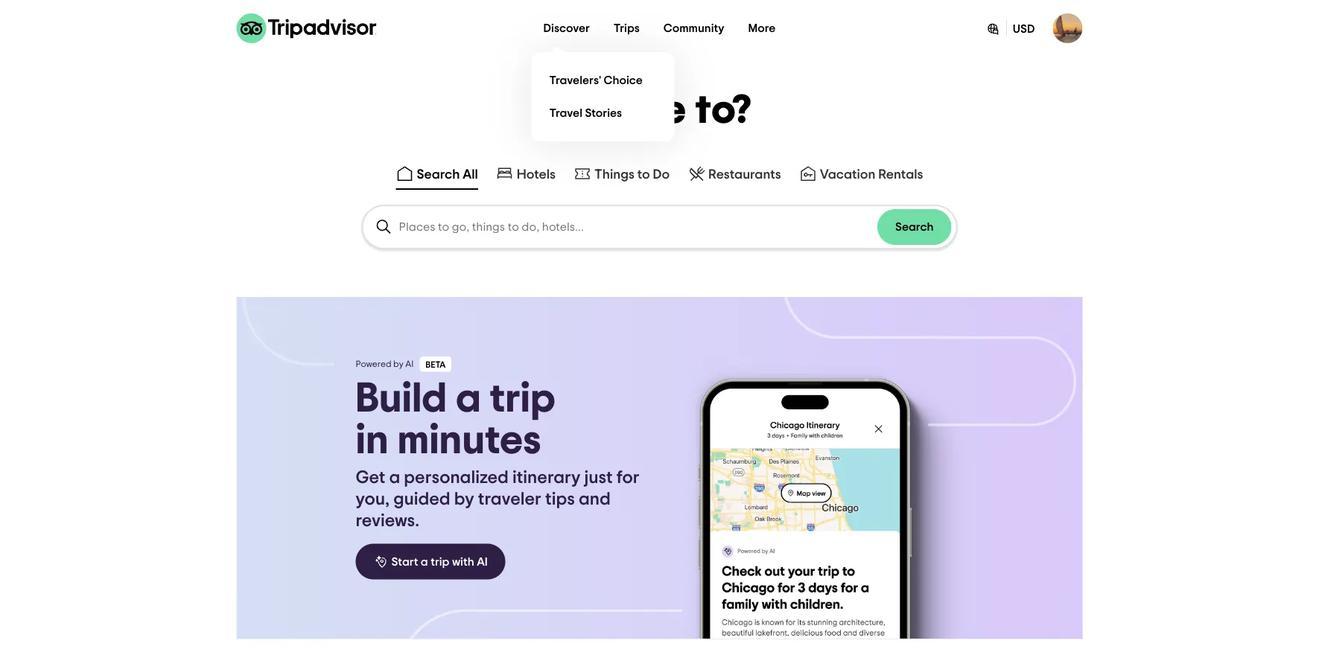 Task type: describe. For each thing, give the bounding box(es) containing it.
restaurants link
[[688, 165, 782, 183]]

a for build
[[456, 378, 481, 420]]

usd button
[[974, 13, 1047, 44]]

get a personalized itinerary just for you, guided by traveler tips and reviews.
[[356, 470, 640, 531]]

travelers'
[[550, 75, 602, 86]]

menu containing travelers' choice
[[532, 52, 675, 142]]

by inside get a personalized itinerary just for you, guided by traveler tips and reviews.
[[454, 491, 474, 509]]

tab list containing search all
[[0, 159, 1320, 193]]

for
[[617, 470, 640, 487]]

0 horizontal spatial by
[[394, 360, 404, 369]]

search all button
[[393, 162, 481, 190]]

traveler
[[478, 491, 542, 509]]

restaurants button
[[685, 162, 785, 190]]

in
[[356, 420, 389, 462]]

ai inside button
[[477, 556, 488, 568]]

trip for minutes
[[490, 378, 556, 420]]

community
[[664, 22, 725, 34]]

more
[[749, 22, 776, 34]]

where to?
[[567, 91, 753, 131]]

trips button
[[602, 13, 652, 43]]

profile picture image
[[1053, 13, 1083, 43]]

build
[[356, 378, 447, 420]]

to?
[[696, 91, 753, 131]]

stories
[[585, 107, 622, 119]]

search all
[[417, 168, 478, 181]]

vacation
[[820, 168, 876, 181]]

things to do button
[[571, 162, 673, 190]]

where
[[567, 91, 687, 131]]

to
[[638, 168, 650, 181]]

search search field down to
[[399, 221, 878, 234]]

0 vertical spatial ai
[[406, 360, 414, 369]]

travel stories link
[[544, 97, 663, 130]]

things to do link
[[574, 165, 670, 183]]

usd
[[1013, 23, 1036, 35]]

travelers' choice
[[550, 75, 643, 86]]

tips
[[546, 491, 575, 509]]

vacation rentals button
[[796, 162, 927, 190]]

all
[[463, 168, 478, 181]]

choice
[[604, 75, 643, 86]]

search for search
[[896, 221, 934, 233]]

travelers' choice link
[[544, 64, 663, 97]]

minutes
[[397, 420, 542, 462]]

hotels button
[[493, 162, 559, 190]]



Task type: vqa. For each thing, say whether or not it's contained in the screenshot.
the topmost 0
no



Task type: locate. For each thing, give the bounding box(es) containing it.
trips
[[614, 22, 640, 34]]

things to do
[[595, 168, 670, 181]]

discover
[[544, 22, 590, 34]]

1 vertical spatial search
[[896, 221, 934, 233]]

powered by ai
[[356, 360, 414, 369]]

rentals
[[879, 168, 924, 181]]

0 vertical spatial search
[[417, 168, 460, 181]]

a inside build a trip in minutes
[[456, 378, 481, 420]]

a right get
[[389, 470, 400, 487]]

0 vertical spatial by
[[394, 360, 404, 369]]

search search field down the do on the top of page
[[363, 206, 957, 248]]

0 horizontal spatial ai
[[406, 360, 414, 369]]

restaurants
[[709, 168, 782, 181]]

beta
[[426, 361, 446, 370]]

personalized
[[404, 470, 509, 487]]

1 vertical spatial by
[[454, 491, 474, 509]]

tab list
[[0, 159, 1320, 193]]

a for start
[[421, 556, 428, 568]]

just
[[585, 470, 613, 487]]

search inside tab list
[[417, 168, 460, 181]]

with
[[452, 556, 475, 568]]

trip
[[490, 378, 556, 420], [431, 556, 450, 568]]

start
[[392, 556, 418, 568]]

1 horizontal spatial a
[[421, 556, 428, 568]]

1 horizontal spatial ai
[[477, 556, 488, 568]]

itinerary
[[513, 470, 581, 487]]

0 vertical spatial trip
[[490, 378, 556, 420]]

things
[[595, 168, 635, 181]]

menu
[[532, 52, 675, 142]]

trip for ai
[[431, 556, 450, 568]]

search search field containing search
[[363, 206, 957, 248]]

trip inside build a trip in minutes
[[490, 378, 556, 420]]

1 vertical spatial ai
[[477, 556, 488, 568]]

search left all
[[417, 168, 460, 181]]

vacation rentals
[[820, 168, 924, 181]]

search inside search box
[[896, 221, 934, 233]]

travel stories
[[550, 107, 622, 119]]

0 horizontal spatial search
[[417, 168, 460, 181]]

search button
[[878, 209, 952, 245]]

0 vertical spatial a
[[456, 378, 481, 420]]

and
[[579, 491, 611, 509]]

hotels link
[[496, 165, 556, 183]]

1 vertical spatial a
[[389, 470, 400, 487]]

a right start
[[421, 556, 428, 568]]

search
[[417, 168, 460, 181], [896, 221, 934, 233]]

1 horizontal spatial by
[[454, 491, 474, 509]]

0 horizontal spatial trip
[[431, 556, 450, 568]]

powered
[[356, 360, 392, 369]]

Search search field
[[363, 206, 957, 248], [399, 221, 878, 234]]

search down rentals
[[896, 221, 934, 233]]

you,
[[356, 491, 390, 509]]

by
[[394, 360, 404, 369], [454, 491, 474, 509]]

ai
[[406, 360, 414, 369], [477, 556, 488, 568]]

2 vertical spatial a
[[421, 556, 428, 568]]

guided
[[394, 491, 451, 509]]

build a trip in minutes
[[356, 378, 556, 462]]

2 horizontal spatial a
[[456, 378, 481, 420]]

1 vertical spatial trip
[[431, 556, 450, 568]]

discover button
[[532, 13, 602, 43]]

start a trip with ai
[[392, 556, 488, 568]]

ai left 'beta'
[[406, 360, 414, 369]]

vacation rentals link
[[799, 165, 924, 183]]

by down personalized
[[454, 491, 474, 509]]

1 horizontal spatial trip
[[490, 378, 556, 420]]

ai right with
[[477, 556, 488, 568]]

a inside button
[[421, 556, 428, 568]]

start a trip with ai button
[[356, 544, 506, 580]]

search for search all
[[417, 168, 460, 181]]

0 horizontal spatial a
[[389, 470, 400, 487]]

by right powered
[[394, 360, 404, 369]]

get
[[356, 470, 385, 487]]

do
[[653, 168, 670, 181]]

a right build
[[456, 378, 481, 420]]

tripadvisor image
[[237, 13, 377, 43]]

more button
[[737, 13, 788, 43]]

reviews.
[[356, 513, 420, 531]]

1 horizontal spatial search
[[896, 221, 934, 233]]

a for get
[[389, 470, 400, 487]]

a
[[456, 378, 481, 420], [389, 470, 400, 487], [421, 556, 428, 568]]

a inside get a personalized itinerary just for you, guided by traveler tips and reviews.
[[389, 470, 400, 487]]

community button
[[652, 13, 737, 43]]

travel
[[550, 107, 583, 119]]

search image
[[375, 218, 393, 236]]

trip inside button
[[431, 556, 450, 568]]

hotels
[[517, 168, 556, 181]]



